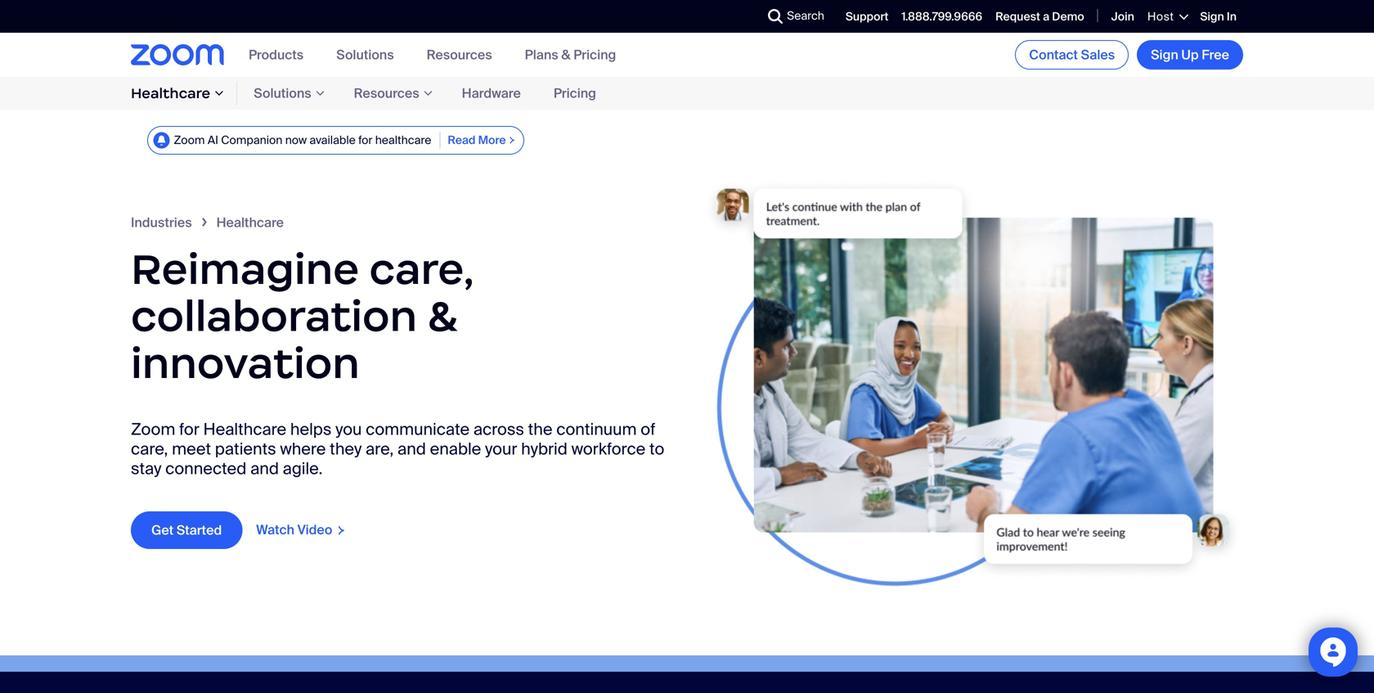 Task type: locate. For each thing, give the bounding box(es) containing it.
1 horizontal spatial for
[[358, 133, 373, 148]]

healthcare link
[[217, 214, 284, 231]]

0 vertical spatial sign
[[1201, 9, 1225, 24]]

2 vertical spatial healthcare
[[203, 419, 287, 440]]

1 horizontal spatial resources
[[427, 46, 492, 63]]

0 horizontal spatial for
[[179, 419, 199, 440]]

companion
[[221, 133, 283, 148]]

zoom up stay
[[131, 419, 175, 440]]

a
[[1043, 9, 1050, 24]]

0 vertical spatial solutions button
[[336, 46, 394, 63]]

for up connected
[[179, 419, 199, 440]]

zoom
[[174, 133, 205, 148], [131, 419, 175, 440]]

zoom left ai
[[174, 133, 205, 148]]

healthcare
[[375, 133, 432, 148]]

1 horizontal spatial sign
[[1201, 9, 1225, 24]]

0 horizontal spatial &
[[427, 289, 457, 343]]

zoom inside zoom for healthcare helps you communicate across the continuum of care, meet patients where they are, and enable your hybrid workforce to stay connected and agile.
[[131, 419, 175, 440]]

demo
[[1052, 9, 1085, 24]]

0 horizontal spatial resources
[[354, 85, 419, 102]]

1 vertical spatial care,
[[131, 438, 168, 459]]

read
[[448, 133, 476, 148]]

0 vertical spatial care,
[[369, 242, 474, 296]]

healthcare inside dropdown button
[[131, 84, 210, 102]]

1 vertical spatial solutions button
[[237, 81, 338, 105]]

healthcare
[[131, 84, 210, 102], [217, 214, 284, 231], [203, 419, 287, 440]]

zoom for zoom ai companion now available for healthcare
[[174, 133, 205, 148]]

for
[[358, 133, 373, 148], [179, 419, 199, 440]]

resources button
[[427, 46, 492, 63], [338, 81, 446, 105]]

get started link
[[131, 511, 242, 549]]

they
[[330, 438, 362, 459]]

1 vertical spatial sign
[[1151, 46, 1179, 63]]

resources up the hardware
[[427, 46, 492, 63]]

0 horizontal spatial and
[[250, 458, 279, 479]]

available
[[310, 133, 356, 148]]

pricing link
[[537, 81, 613, 106]]

1 horizontal spatial solutions
[[336, 46, 394, 63]]

healthcare button
[[131, 81, 237, 105]]

solutions
[[336, 46, 394, 63], [254, 85, 311, 102]]

pricing down plans & pricing
[[554, 85, 596, 102]]

0 vertical spatial &
[[562, 46, 571, 63]]

more
[[478, 133, 506, 148]]

0 horizontal spatial sign
[[1151, 46, 1179, 63]]

sign left in
[[1201, 9, 1225, 24]]

plans & pricing link
[[525, 46, 616, 63]]

care,
[[369, 242, 474, 296], [131, 438, 168, 459]]

solutions button
[[336, 46, 394, 63], [237, 81, 338, 105]]

workforce
[[572, 438, 646, 459]]

&
[[562, 46, 571, 63], [427, 289, 457, 343]]

0 horizontal spatial care,
[[131, 438, 168, 459]]

watch video link
[[256, 521, 346, 539]]

1 vertical spatial solutions
[[254, 85, 311, 102]]

1 horizontal spatial care,
[[369, 242, 474, 296]]

join link
[[1112, 9, 1135, 24]]

1 vertical spatial healthcare
[[217, 214, 284, 231]]

0 vertical spatial healthcare
[[131, 84, 210, 102]]

resources
[[427, 46, 492, 63], [354, 85, 419, 102]]

search image
[[768, 9, 783, 24], [768, 9, 783, 24]]

are,
[[366, 438, 394, 459]]

resources button up the hardware
[[427, 46, 492, 63]]

pricing
[[574, 46, 616, 63], [554, 85, 596, 102]]

agile.
[[283, 458, 323, 479]]

watch video
[[256, 521, 332, 539]]

and
[[398, 438, 426, 459], [250, 458, 279, 479]]

zoom for healthcare helps you communicate across the continuum of care, meet patients where they are, and enable your hybrid workforce to stay connected and agile.
[[131, 419, 665, 479]]

sales
[[1081, 46, 1115, 63]]

sign
[[1201, 9, 1225, 24], [1151, 46, 1179, 63]]

0 vertical spatial solutions
[[336, 46, 394, 63]]

and left agile.
[[250, 458, 279, 479]]

0 vertical spatial resources
[[427, 46, 492, 63]]

1 horizontal spatial &
[[562, 46, 571, 63]]

1 vertical spatial &
[[427, 289, 457, 343]]

read more
[[448, 133, 506, 148]]

solutions inside popup button
[[254, 85, 311, 102]]

1 vertical spatial resources
[[354, 85, 419, 102]]

helps
[[290, 419, 332, 440]]

healthcare up connected
[[203, 419, 287, 440]]

across
[[474, 419, 524, 440]]

healthcare up reimagine
[[217, 214, 284, 231]]

1 vertical spatial for
[[179, 419, 199, 440]]

resources button up healthcare
[[338, 81, 446, 105]]

free
[[1202, 46, 1230, 63]]

contact sales link
[[1016, 40, 1129, 70]]

you
[[336, 419, 362, 440]]

zoom ai companion now available for healthcare
[[174, 133, 432, 148]]

up
[[1182, 46, 1199, 63]]

enable
[[430, 438, 481, 459]]

collaboration
[[131, 289, 417, 343]]

0 vertical spatial pricing
[[574, 46, 616, 63]]

solutions for products
[[336, 46, 394, 63]]

resources up healthcare
[[354, 85, 419, 102]]

pricing up the pricing link on the top
[[574, 46, 616, 63]]

for right available
[[358, 133, 373, 148]]

1 vertical spatial zoom
[[131, 419, 175, 440]]

healthcare down zoom logo
[[131, 84, 210, 102]]

search
[[787, 8, 825, 23]]

sign left up
[[1151, 46, 1179, 63]]

resources button for products
[[427, 46, 492, 63]]

0 vertical spatial for
[[358, 133, 373, 148]]

support
[[846, 9, 889, 24]]

1 vertical spatial resources button
[[338, 81, 446, 105]]

products button
[[249, 46, 304, 63]]

host button
[[1148, 9, 1188, 24]]

and right are,
[[398, 438, 426, 459]]

0 vertical spatial resources button
[[427, 46, 492, 63]]

0 horizontal spatial solutions
[[254, 85, 311, 102]]

industries
[[131, 214, 192, 231]]

0 vertical spatial zoom
[[174, 133, 205, 148]]

sign for sign up free
[[1151, 46, 1179, 63]]

join
[[1112, 9, 1135, 24]]



Task type: vqa. For each thing, say whether or not it's contained in the screenshot.
How will Zoom Ventures participate in the funding rounds? dropdown button
no



Task type: describe. For each thing, give the bounding box(es) containing it.
reimagine
[[131, 242, 359, 296]]

for inside zoom for healthcare helps you communicate across the continuum of care, meet patients where they are, and enable your hybrid workforce to stay connected and agile.
[[179, 419, 199, 440]]

get started
[[151, 521, 222, 539]]

solutions button for products
[[336, 46, 394, 63]]

support link
[[846, 9, 889, 24]]

products
[[249, 46, 304, 63]]

your
[[485, 438, 517, 459]]

healthcare inside zoom for healthcare helps you communicate across the continuum of care, meet patients where they are, and enable your hybrid workforce to stay connected and agile.
[[203, 419, 287, 440]]

of
[[641, 419, 656, 440]]

solutions for healthcare
[[254, 85, 311, 102]]

care, inside zoom for healthcare helps you communicate across the continuum of care, meet patients where they are, and enable your hybrid workforce to stay connected and agile.
[[131, 438, 168, 459]]

& inside reimagine care, collaboration & innovation
[[427, 289, 457, 343]]

patients
[[215, 438, 276, 459]]

host
[[1148, 9, 1174, 24]]

stay
[[131, 458, 162, 479]]

get
[[151, 521, 174, 539]]

reimagine care, collaboration & innovation main content
[[0, 110, 1375, 693]]

contact sales
[[1030, 46, 1115, 63]]

zoom for zoom for healthcare helps you communicate across the continuum of care, meet patients where they are, and enable your hybrid workforce to stay connected and agile.
[[131, 419, 175, 440]]

in
[[1227, 9, 1237, 24]]

zoom logo image
[[131, 44, 224, 65]]

1.888.799.9666 link
[[902, 9, 983, 24]]

plans
[[525, 46, 559, 63]]

care, inside reimagine care, collaboration & innovation
[[369, 242, 474, 296]]

sign in
[[1201, 9, 1237, 24]]

video
[[298, 521, 332, 539]]

resources for healthcare
[[354, 85, 419, 102]]

sign up free link
[[1137, 40, 1244, 70]]

innovation
[[131, 336, 360, 390]]

medical team discussing treatment plan image
[[704, 179, 1244, 586]]

meet
[[172, 438, 211, 459]]

where
[[280, 438, 326, 459]]

healthcare for healthcare "link"
[[217, 214, 284, 231]]

hybrid
[[521, 438, 568, 459]]

request a demo link
[[996, 9, 1085, 24]]

reimagine care, collaboration & innovation
[[131, 242, 474, 390]]

request a demo
[[996, 9, 1085, 24]]

industries link
[[131, 214, 217, 231]]

resources button for healthcare
[[338, 81, 446, 105]]

plans & pricing
[[525, 46, 616, 63]]

watch
[[256, 521, 295, 539]]

resources for products
[[427, 46, 492, 63]]

1.888.799.9666
[[902, 9, 983, 24]]

sign for sign in
[[1201, 9, 1225, 24]]

now
[[285, 133, 307, 148]]

continuum
[[557, 419, 637, 440]]

request
[[996, 9, 1041, 24]]

ai
[[208, 133, 218, 148]]

connected
[[165, 458, 247, 479]]

the
[[528, 419, 553, 440]]

healthcare for healthcare dropdown button
[[131, 84, 210, 102]]

communicate
[[366, 419, 470, 440]]

to
[[650, 438, 665, 459]]

solutions button for healthcare
[[237, 81, 338, 105]]

contact
[[1030, 46, 1078, 63]]

sign in link
[[1201, 9, 1237, 24]]

hardware
[[462, 85, 521, 102]]

1 vertical spatial pricing
[[554, 85, 596, 102]]

1 horizontal spatial and
[[398, 438, 426, 459]]

hardware link
[[446, 81, 537, 106]]

sign up free
[[1151, 46, 1230, 63]]

started
[[177, 521, 222, 539]]



